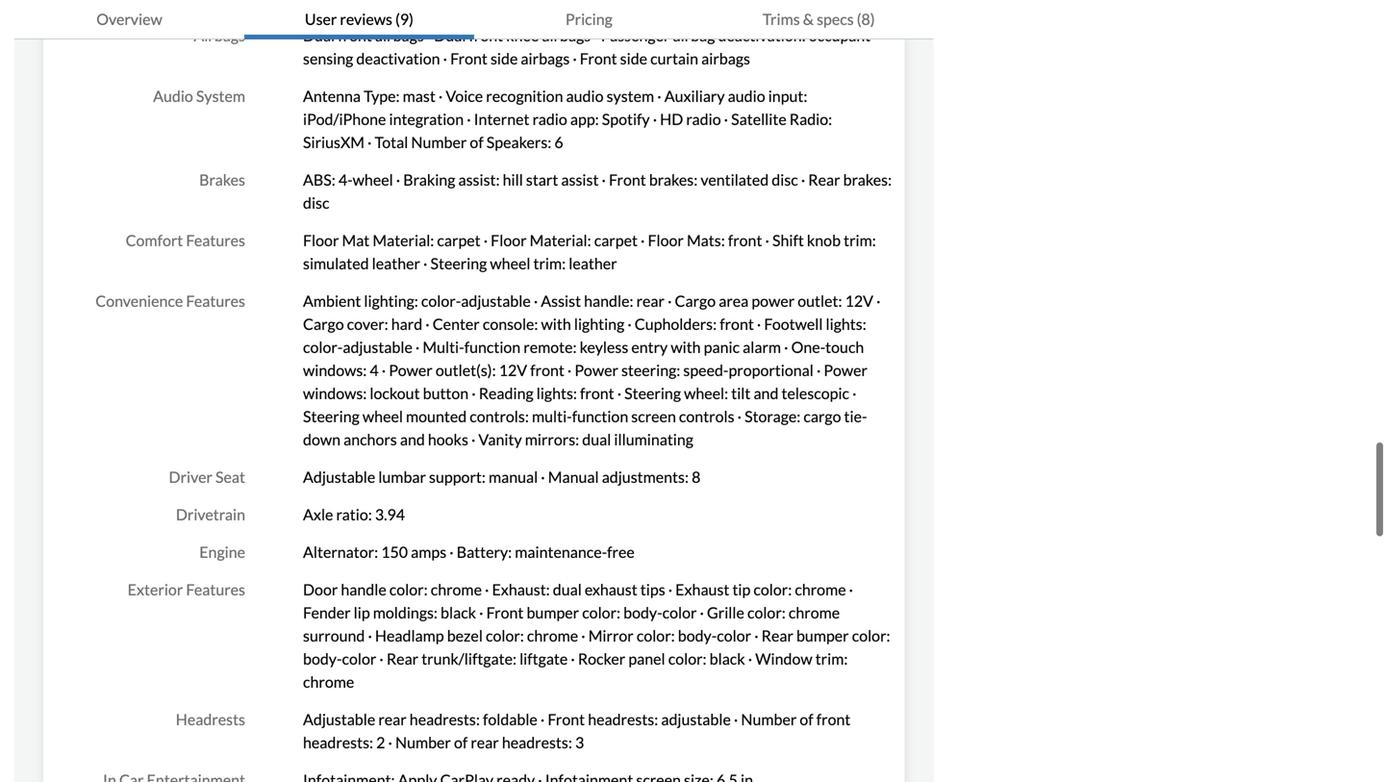 Task type: locate. For each thing, give the bounding box(es) containing it.
braking
[[403, 170, 455, 189]]

and down proportional
[[754, 384, 779, 403]]

wheel inside abs: 4-wheel · braking assist: hill start assist · front brakes: ventilated disc · rear brakes: disc
[[353, 170, 393, 189]]

trims
[[763, 10, 800, 28]]

0 horizontal spatial power
[[389, 361, 433, 379]]

1 horizontal spatial rear
[[471, 733, 499, 752]]

brakes
[[199, 170, 245, 189]]

footwell
[[764, 315, 823, 333]]

0 horizontal spatial color-
[[303, 338, 343, 356]]

front inside floor mat material: carpet · floor material: carpet · floor mats: front · shift knob trim: simulated leather · steering wheel trim: leather
[[728, 231, 762, 250]]

bumper
[[527, 603, 579, 622], [796, 626, 849, 645]]

2 vertical spatial rear
[[387, 649, 419, 668]]

foldable
[[483, 710, 538, 729]]

headlamp
[[375, 626, 444, 645]]

adjustable down panel
[[661, 710, 731, 729]]

1 horizontal spatial audio
[[728, 87, 765, 105]]

1 vertical spatial adjustable
[[303, 710, 375, 729]]

0 vertical spatial body-
[[623, 603, 662, 622]]

color-
[[421, 291, 461, 310], [303, 338, 343, 356]]

tips
[[640, 580, 665, 599]]

lights: up multi-
[[536, 384, 577, 403]]

windows: up 'down'
[[303, 384, 367, 403]]

disc right ventilated
[[772, 170, 798, 189]]

axle ratio: 3.94
[[303, 505, 405, 524]]

1 horizontal spatial material:
[[530, 231, 591, 250]]

3.94
[[375, 505, 405, 524]]

moldings:
[[373, 603, 438, 622]]

front up voice
[[450, 49, 488, 68]]

manual
[[489, 468, 538, 486]]

audio up app: on the left top
[[566, 87, 604, 105]]

2 vertical spatial wheel
[[363, 407, 403, 426]]

trim: right knob
[[844, 231, 876, 250]]

2 vertical spatial of
[[454, 733, 468, 752]]

disc
[[772, 170, 798, 189], [303, 193, 329, 212]]

0 horizontal spatial of
[[454, 733, 468, 752]]

0 vertical spatial number
[[411, 133, 467, 152]]

exterior features
[[128, 580, 245, 599]]

0 vertical spatial rear
[[808, 170, 840, 189]]

0 horizontal spatial dual
[[553, 580, 582, 599]]

mirrors:
[[525, 430, 579, 449]]

0 vertical spatial features
[[186, 231, 245, 250]]

0 vertical spatial wheel
[[353, 170, 393, 189]]

steering
[[430, 254, 487, 273], [624, 384, 681, 403], [303, 407, 360, 426]]

rear down headlamp
[[387, 649, 419, 668]]

rear
[[808, 170, 840, 189], [761, 626, 793, 645], [387, 649, 419, 668]]

steering:
[[621, 361, 680, 379]]

1 vertical spatial windows:
[[303, 384, 367, 403]]

power up lockout
[[389, 361, 433, 379]]

dual down maintenance-
[[553, 580, 582, 599]]

0 horizontal spatial disc
[[303, 193, 329, 212]]

of right the 2
[[454, 733, 468, 752]]

alternator:
[[303, 543, 378, 561]]

1 vertical spatial rear
[[378, 710, 407, 729]]

proportional
[[729, 361, 814, 379]]

rear up knob
[[808, 170, 840, 189]]

material: right mat
[[373, 231, 434, 250]]

trim: inside door handle color: chrome · exhaust: dual exhaust tips · exhaust tip color: chrome · fender lip moldings: black · front bumper color: body-color · grille color: chrome surround · headlamp bezel color: chrome · mirror color: body-color · rear bumper color: body-color · rear trunk/liftgate: liftgate · rocker panel color: black · window trim: chrome
[[815, 649, 848, 668]]

drivetrain
[[176, 505, 245, 524]]

wheel inside ambient lighting: color-adjustable · assist handle: rear · cargo area power outlet: 12v · cargo cover: hard · center console: with lighting · cupholders: front · footwell lights: color-adjustable · multi-function remote: keyless entry with panic alarm · one-touch windows: 4 · power outlet(s): 12v front · power steering: speed-proportional · power windows: lockout button · reading lights: front · steering wheel: tilt and telescopic · steering wheel mounted controls: multi-function screen controls · storage: cargo tie- down anchors and hooks · vanity mirrors: dual illuminating
[[363, 407, 403, 426]]

side down knee
[[491, 49, 518, 68]]

0 horizontal spatial lights:
[[536, 384, 577, 403]]

2 vertical spatial steering
[[303, 407, 360, 426]]

airbag
[[673, 26, 715, 45]]

cargo
[[675, 291, 716, 310], [303, 315, 344, 333]]

1 horizontal spatial radio
[[686, 110, 721, 128]]

front down exhaust:
[[486, 603, 524, 622]]

0 vertical spatial rear
[[636, 291, 665, 310]]

material:
[[373, 231, 434, 250], [530, 231, 591, 250]]

trim: up the "assist"
[[533, 254, 566, 273]]

front inside adjustable rear headrests: foldable · front headrests: adjustable · number of front headrests: 2 · number of rear headrests: 3
[[816, 710, 851, 729]]

color down grille
[[717, 626, 751, 645]]

of down window
[[800, 710, 813, 729]]

floor down hill
[[491, 231, 527, 250]]

0 vertical spatial function
[[464, 338, 521, 356]]

audio up satellite
[[728, 87, 765, 105]]

wheel down total
[[353, 170, 393, 189]]

dual inside ambient lighting: color-adjustable · assist handle: rear · cargo area power outlet: 12v · cargo cover: hard · center console: with lighting · cupholders: front · footwell lights: color-adjustable · multi-function remote: keyless entry with panic alarm · one-touch windows: 4 · power outlet(s): 12v front · power steering: speed-proportional · power windows: lockout button · reading lights: front · steering wheel: tilt and telescopic · steering wheel mounted controls: multi-function screen controls · storage: cargo tie- down anchors and hooks · vanity mirrors: dual illuminating
[[582, 430, 611, 449]]

4
[[370, 361, 379, 379]]

0 vertical spatial adjustable
[[303, 468, 375, 486]]

front right assist
[[609, 170, 646, 189]]

exhaust
[[585, 580, 637, 599]]

tab list containing overview
[[14, 0, 934, 39]]

12v right the outlet:
[[845, 291, 873, 310]]

of inside antenna type: mast · voice recognition audio system · auxiliary audio input: ipod/iphone integration · internet radio app: spotify · hd radio · satellite radio: siriusxm · total number of speakers: 6
[[470, 133, 484, 152]]

1 vertical spatial body-
[[678, 626, 717, 645]]

hooks
[[428, 430, 468, 449]]

pricing tab
[[474, 0, 704, 39]]

disc down abs:
[[303, 193, 329, 212]]

2 horizontal spatial floor
[[648, 231, 684, 250]]

2 vertical spatial body-
[[303, 649, 342, 668]]

and
[[754, 384, 779, 403], [400, 430, 425, 449]]

comfort
[[126, 231, 183, 250]]

12v up the reading
[[499, 361, 527, 379]]

deactivation:
[[718, 26, 806, 45]]

outlet:
[[798, 291, 842, 310]]

of down internet on the left top
[[470, 133, 484, 152]]

1 horizontal spatial lights:
[[826, 315, 866, 333]]

material: up the "assist"
[[530, 231, 591, 250]]

1 vertical spatial black
[[710, 649, 745, 668]]

dual up sensing
[[303, 26, 335, 45]]

convenience
[[95, 291, 183, 310]]

features down engine
[[186, 580, 245, 599]]

number inside antenna type: mast · voice recognition audio system · auxiliary audio input: ipod/iphone integration · internet radio app: spotify · hd radio · satellite radio: siriusxm · total number of speakers: 6
[[411, 133, 467, 152]]

mirror
[[588, 626, 634, 645]]

1 horizontal spatial of
[[470, 133, 484, 152]]

shift
[[772, 231, 804, 250]]

tab list
[[14, 0, 934, 39]]

0 vertical spatial steering
[[430, 254, 487, 273]]

windows:
[[303, 361, 367, 379], [303, 384, 367, 403]]

app:
[[570, 110, 599, 128]]

radio down auxiliary
[[686, 110, 721, 128]]

windows: left 4
[[303, 361, 367, 379]]

1 horizontal spatial function
[[572, 407, 628, 426]]

rear down foldable
[[471, 733, 499, 752]]

leather up lighting:
[[372, 254, 420, 273]]

rear up window
[[761, 626, 793, 645]]

1 horizontal spatial dual
[[434, 26, 466, 45]]

0 vertical spatial and
[[754, 384, 779, 403]]

airbags down airbag
[[701, 49, 750, 68]]

0 horizontal spatial radio
[[532, 110, 567, 128]]

bumper up window
[[796, 626, 849, 645]]

0 vertical spatial of
[[470, 133, 484, 152]]

0 horizontal spatial 12v
[[499, 361, 527, 379]]

headrests: down rocker
[[588, 710, 658, 729]]

color- down ambient
[[303, 338, 343, 356]]

dual up manual
[[582, 430, 611, 449]]

floor left mats:
[[648, 231, 684, 250]]

0 horizontal spatial dual
[[303, 26, 335, 45]]

0 vertical spatial windows:
[[303, 361, 367, 379]]

1 vertical spatial trim:
[[533, 254, 566, 273]]

cargo up cupholders:
[[675, 291, 716, 310]]

rear up the 2
[[378, 710, 407, 729]]

dual
[[582, 430, 611, 449], [553, 580, 582, 599]]

front down pricing tab
[[580, 49, 617, 68]]

steering up 'down'
[[303, 407, 360, 426]]

front
[[338, 26, 372, 45], [469, 26, 503, 45], [728, 231, 762, 250], [720, 315, 754, 333], [530, 361, 564, 379], [580, 384, 614, 403], [816, 710, 851, 729]]

color down 'exhaust' on the bottom of the page
[[662, 603, 697, 622]]

carpet
[[437, 231, 481, 250], [594, 231, 638, 250]]

black down grille
[[710, 649, 745, 668]]

3 floor from the left
[[648, 231, 684, 250]]

with down cupholders:
[[671, 338, 701, 356]]

comfort features
[[126, 231, 245, 250]]

1 horizontal spatial leather
[[569, 254, 617, 273]]

keyless
[[580, 338, 628, 356]]

trims & specs (8) tab
[[704, 0, 934, 39]]

radio
[[532, 110, 567, 128], [686, 110, 721, 128]]

adjustable up axle ratio: 3.94
[[303, 468, 375, 486]]

0 vertical spatial dual
[[582, 430, 611, 449]]

adjustable up 4
[[343, 338, 412, 356]]

1 horizontal spatial bumper
[[796, 626, 849, 645]]

radio up the 6
[[532, 110, 567, 128]]

features down brakes
[[186, 231, 245, 250]]

1 horizontal spatial cargo
[[675, 291, 716, 310]]

carpet down assist:
[[437, 231, 481, 250]]

handle:
[[584, 291, 633, 310]]

2 windows: from the top
[[303, 384, 367, 403]]

150
[[381, 543, 408, 561]]

alternator: 150 amps · battery: maintenance-free
[[303, 543, 635, 561]]

airbags
[[194, 26, 245, 45]]

window
[[755, 649, 812, 668]]

user reviews (9) tab
[[244, 0, 474, 39]]

1 horizontal spatial with
[[671, 338, 701, 356]]

1 horizontal spatial and
[[754, 384, 779, 403]]

driver
[[169, 468, 213, 486]]

front inside adjustable rear headrests: foldable · front headrests: adjustable · number of front headrests: 2 · number of rear headrests: 3
[[548, 710, 585, 729]]

2 features from the top
[[186, 291, 245, 310]]

adjustable rear headrests: foldable · front headrests: adjustable · number of front headrests: 2 · number of rear headrests: 3
[[303, 710, 851, 752]]

trim: right window
[[815, 649, 848, 668]]

leather up handle:
[[569, 254, 617, 273]]

door handle color: chrome · exhaust: dual exhaust tips · exhaust tip color: chrome · fender lip moldings: black · front bumper color: body-color · grille color: chrome surround · headlamp bezel color: chrome · mirror color: body-color · rear bumper color: body-color · rear trunk/liftgate: liftgate · rocker panel color: black · window trim: chrome
[[303, 580, 890, 691]]

with down the "assist"
[[541, 315, 571, 333]]

down
[[303, 430, 341, 449]]

1 features from the top
[[186, 231, 245, 250]]

1 horizontal spatial disc
[[772, 170, 798, 189]]

fender
[[303, 603, 351, 622]]

console:
[[483, 315, 538, 333]]

number right the 2
[[395, 733, 451, 752]]

0 horizontal spatial rear
[[387, 649, 419, 668]]

1 vertical spatial and
[[400, 430, 425, 449]]

1 vertical spatial 12v
[[499, 361, 527, 379]]

0 vertical spatial black
[[441, 603, 476, 622]]

steering up center on the left of the page
[[430, 254, 487, 273]]

lumbar
[[378, 468, 426, 486]]

rocker
[[578, 649, 625, 668]]

occupant
[[809, 26, 871, 45]]

2 horizontal spatial power
[[824, 361, 868, 379]]

0 vertical spatial color
[[662, 603, 697, 622]]

dual right the (9)
[[434, 26, 466, 45]]

rear up cupholders:
[[636, 291, 665, 310]]

airbags down knee
[[521, 49, 570, 68]]

1 horizontal spatial dual
[[582, 430, 611, 449]]

adjustable inside adjustable rear headrests: foldable · front headrests: adjustable · number of front headrests: 2 · number of rear headrests: 3
[[303, 710, 375, 729]]

1 vertical spatial wheel
[[490, 254, 530, 273]]

1 horizontal spatial carpet
[[594, 231, 638, 250]]

1 horizontal spatial side
[[620, 49, 647, 68]]

0 horizontal spatial and
[[400, 430, 425, 449]]

2 horizontal spatial color
[[717, 626, 751, 645]]

side down passenger
[[620, 49, 647, 68]]

body- down tips
[[623, 603, 662, 622]]

1 adjustable from the top
[[303, 468, 375, 486]]

mats:
[[687, 231, 725, 250]]

adjustable up console:
[[461, 291, 531, 310]]

abs:
[[303, 170, 335, 189]]

and down mounted
[[400, 430, 425, 449]]

dual
[[303, 26, 335, 45], [434, 26, 466, 45]]

airbags up deactivation
[[375, 26, 424, 45]]

features
[[186, 231, 245, 250], [186, 291, 245, 310], [186, 580, 245, 599]]

2 horizontal spatial rear
[[636, 291, 665, 310]]

maintenance-
[[515, 543, 607, 561]]

color down surround
[[342, 649, 376, 668]]

with
[[541, 315, 571, 333], [671, 338, 701, 356]]

0 horizontal spatial with
[[541, 315, 571, 333]]

number
[[411, 133, 467, 152], [741, 710, 797, 729], [395, 733, 451, 752]]

adjustable
[[303, 468, 375, 486], [303, 710, 375, 729]]

carpet down abs: 4-wheel · braking assist: hill start assist · front brakes: ventilated disc · rear brakes: disc
[[594, 231, 638, 250]]

power down keyless
[[575, 361, 618, 379]]

power down touch
[[824, 361, 868, 379]]

2 vertical spatial rear
[[471, 733, 499, 752]]

panic
[[704, 338, 740, 356]]

number down the integration on the top left of page
[[411, 133, 467, 152]]

function down console:
[[464, 338, 521, 356]]

illuminating
[[614, 430, 693, 449]]

black up bezel
[[441, 603, 476, 622]]

3 features from the top
[[186, 580, 245, 599]]

body- down surround
[[303, 649, 342, 668]]

0 horizontal spatial material:
[[373, 231, 434, 250]]

wheel up console:
[[490, 254, 530, 273]]

lights: up touch
[[826, 315, 866, 333]]

0 vertical spatial bumper
[[527, 603, 579, 622]]

2 material: from the left
[[530, 231, 591, 250]]

1 horizontal spatial adjustable
[[461, 291, 531, 310]]

1 horizontal spatial 12v
[[845, 291, 873, 310]]

1 vertical spatial rear
[[761, 626, 793, 645]]

1 power from the left
[[389, 361, 433, 379]]

function up mirrors:
[[572, 407, 628, 426]]

vanity
[[478, 430, 522, 449]]

2 horizontal spatial of
[[800, 710, 813, 729]]

3 power from the left
[[824, 361, 868, 379]]

0 horizontal spatial audio
[[566, 87, 604, 105]]

bumper down exhaust:
[[527, 603, 579, 622]]

0 horizontal spatial body-
[[303, 649, 342, 668]]

1 horizontal spatial body-
[[623, 603, 662, 622]]

manual
[[548, 468, 599, 486]]

2 adjustable from the top
[[303, 710, 375, 729]]

front up 3
[[548, 710, 585, 729]]

1 horizontal spatial black
[[710, 649, 745, 668]]

0 horizontal spatial floor
[[303, 231, 339, 250]]

wheel down lockout
[[363, 407, 403, 426]]

tilt
[[731, 384, 751, 403]]

1 horizontal spatial power
[[575, 361, 618, 379]]

panel
[[628, 649, 665, 668]]

overview tab
[[14, 0, 244, 39]]

adjustable down surround
[[303, 710, 375, 729]]

adjustable for adjustable lumbar support: manual · manual adjustments: 8
[[303, 468, 375, 486]]

body- down grille
[[678, 626, 717, 645]]

0 horizontal spatial side
[[491, 49, 518, 68]]

2 horizontal spatial rear
[[808, 170, 840, 189]]

2 vertical spatial trim:
[[815, 649, 848, 668]]

2 vertical spatial features
[[186, 580, 245, 599]]

mast
[[403, 87, 436, 105]]

0 horizontal spatial brakes:
[[649, 170, 698, 189]]

2 carpet from the left
[[594, 231, 638, 250]]

2 horizontal spatial steering
[[624, 384, 681, 403]]

1 horizontal spatial floor
[[491, 231, 527, 250]]

dual inside door handle color: chrome · exhaust: dual exhaust tips · exhaust tip color: chrome · fender lip moldings: black · front bumper color: body-color · grille color: chrome surround · headlamp bezel color: chrome · mirror color: body-color · rear bumper color: body-color · rear trunk/liftgate: liftgate · rocker panel color: black · window trim: chrome
[[553, 580, 582, 599]]

cargo down ambient
[[303, 315, 344, 333]]

adjustments:
[[602, 468, 689, 486]]

audio
[[566, 87, 604, 105], [728, 87, 765, 105]]

floor up simulated
[[303, 231, 339, 250]]

number down window
[[741, 710, 797, 729]]

steering up screen
[[624, 384, 681, 403]]

color- up center on the left of the page
[[421, 291, 461, 310]]

0 vertical spatial cargo
[[675, 291, 716, 310]]

features down comfort features
[[186, 291, 245, 310]]

&
[[803, 10, 814, 28]]

wheel:
[[684, 384, 728, 403]]

button
[[423, 384, 469, 403]]



Task type: describe. For each thing, give the bounding box(es) containing it.
reading
[[479, 384, 534, 403]]

headrests: left the 2
[[303, 733, 373, 752]]

reviews
[[340, 10, 392, 28]]

headrests
[[176, 710, 245, 729]]

anchors
[[343, 430, 397, 449]]

adjustable inside adjustable rear headrests: foldable · front headrests: adjustable · number of front headrests: 2 · number of rear headrests: 3
[[661, 710, 731, 729]]

spotify
[[602, 110, 650, 128]]

rear inside abs: 4-wheel · braking assist: hill start assist · front brakes: ventilated disc · rear brakes: disc
[[808, 170, 840, 189]]

1 brakes: from the left
[[649, 170, 698, 189]]

ambient lighting: color-adjustable · assist handle: rear · cargo area power outlet: 12v · cargo cover: hard · center console: with lighting · cupholders: front · footwell lights: color-adjustable · multi-function remote: keyless entry with panic alarm · one-touch windows: 4 · power outlet(s): 12v front · power steering: speed-proportional · power windows: lockout button · reading lights: front · steering wheel: tilt and telescopic · steering wheel mounted controls: multi-function screen controls · storage: cargo tie- down anchors and hooks · vanity mirrors: dual illuminating
[[303, 291, 881, 449]]

remote:
[[524, 338, 577, 356]]

1 vertical spatial color
[[717, 626, 751, 645]]

2 leather from the left
[[569, 254, 617, 273]]

siriusxm
[[303, 133, 365, 152]]

front inside door handle color: chrome · exhaust: dual exhaust tips · exhaust tip color: chrome · fender lip moldings: black · front bumper color: body-color · grille color: chrome surround · headlamp bezel color: chrome · mirror color: body-color · rear bumper color: body-color · rear trunk/liftgate: liftgate · rocker panel color: black · window trim: chrome
[[486, 603, 524, 622]]

1 horizontal spatial rear
[[761, 626, 793, 645]]

1 vertical spatial color-
[[303, 338, 343, 356]]

1 audio from the left
[[566, 87, 604, 105]]

alarm
[[743, 338, 781, 356]]

satellite
[[731, 110, 787, 128]]

lighting
[[574, 315, 625, 333]]

knob
[[807, 231, 841, 250]]

cover:
[[347, 315, 388, 333]]

2 horizontal spatial body-
[[678, 626, 717, 645]]

0 vertical spatial 12v
[[845, 291, 873, 310]]

voice
[[446, 87, 483, 105]]

front inside abs: 4-wheel · braking assist: hill start assist · front brakes: ventilated disc · rear brakes: disc
[[609, 170, 646, 189]]

radio:
[[790, 110, 832, 128]]

floor mat material: carpet · floor material: carpet · floor mats: front · shift knob trim: simulated leather · steering wheel trim: leather
[[303, 231, 876, 273]]

hard
[[391, 315, 422, 333]]

0 horizontal spatial rear
[[378, 710, 407, 729]]

1 material: from the left
[[373, 231, 434, 250]]

1 horizontal spatial color
[[662, 603, 697, 622]]

6
[[554, 133, 563, 152]]

1 vertical spatial lights:
[[536, 384, 577, 403]]

system
[[196, 87, 245, 105]]

0 horizontal spatial color
[[342, 649, 376, 668]]

type:
[[364, 87, 400, 105]]

1 vertical spatial disc
[[303, 193, 329, 212]]

1 vertical spatial adjustable
[[343, 338, 412, 356]]

2 floor from the left
[[491, 231, 527, 250]]

1 vertical spatial of
[[800, 710, 813, 729]]

0 horizontal spatial black
[[441, 603, 476, 622]]

features for comfort features
[[186, 231, 245, 250]]

(9)
[[395, 10, 414, 28]]

0 vertical spatial lights:
[[826, 315, 866, 333]]

lockout
[[370, 384, 420, 403]]

1 vertical spatial function
[[572, 407, 628, 426]]

2 brakes: from the left
[[843, 170, 892, 189]]

8
[[692, 468, 701, 486]]

1 windows: from the top
[[303, 361, 367, 379]]

ratio:
[[336, 505, 372, 524]]

telescopic
[[782, 384, 849, 403]]

free
[[607, 543, 635, 561]]

adjustable for adjustable rear headrests: foldable · front headrests: adjustable · number of front headrests: 2 · number of rear headrests: 3
[[303, 710, 375, 729]]

door
[[303, 580, 338, 599]]

trunk/liftgate:
[[422, 649, 517, 668]]

surround
[[303, 626, 365, 645]]

wheel inside floor mat material: carpet · floor material: carpet · floor mats: front · shift knob trim: simulated leather · steering wheel trim: leather
[[490, 254, 530, 273]]

axle
[[303, 505, 333, 524]]

overview
[[96, 10, 162, 28]]

passenger
[[601, 26, 670, 45]]

1 vertical spatial bumper
[[796, 626, 849, 645]]

0 horizontal spatial steering
[[303, 407, 360, 426]]

1 dual from the left
[[303, 26, 335, 45]]

airbags right knee
[[542, 26, 591, 45]]

ambient
[[303, 291, 361, 310]]

tie-
[[844, 407, 867, 426]]

1 vertical spatial steering
[[624, 384, 681, 403]]

1 radio from the left
[[532, 110, 567, 128]]

1 vertical spatial number
[[741, 710, 797, 729]]

driver seat
[[169, 468, 245, 486]]

pricing
[[565, 10, 613, 28]]

total
[[375, 133, 408, 152]]

recognition
[[486, 87, 563, 105]]

simulated
[[303, 254, 369, 273]]

0 vertical spatial trim:
[[844, 231, 876, 250]]

1 side from the left
[[491, 49, 518, 68]]

2 dual from the left
[[434, 26, 466, 45]]

rear inside ambient lighting: color-adjustable · assist handle: rear · cargo area power outlet: 12v · cargo cover: hard · center console: with lighting · cupholders: front · footwell lights: color-adjustable · multi-function remote: keyless entry with panic alarm · one-touch windows: 4 · power outlet(s): 12v front · power steering: speed-proportional · power windows: lockout button · reading lights: front · steering wheel: tilt and telescopic · steering wheel mounted controls: multi-function screen controls · storage: cargo tie- down anchors and hooks · vanity mirrors: dual illuminating
[[636, 291, 665, 310]]

speed-
[[683, 361, 729, 379]]

0 horizontal spatial cargo
[[303, 315, 344, 333]]

1 leather from the left
[[372, 254, 420, 273]]

user
[[305, 10, 337, 28]]

0 vertical spatial disc
[[772, 170, 798, 189]]

internet
[[474, 110, 530, 128]]

entry
[[631, 338, 668, 356]]

one-
[[791, 338, 825, 356]]

1 vertical spatial with
[[671, 338, 701, 356]]

battery:
[[457, 543, 512, 561]]

2 audio from the left
[[728, 87, 765, 105]]

hill
[[503, 170, 523, 189]]

features for convenience features
[[186, 291, 245, 310]]

1 floor from the left
[[303, 231, 339, 250]]

sensing
[[303, 49, 353, 68]]

cargo
[[804, 407, 841, 426]]

adjustable lumbar support: manual · manual adjustments: 8
[[303, 468, 701, 486]]

ventilated
[[701, 170, 769, 189]]

specs
[[817, 10, 854, 28]]

power
[[752, 291, 795, 310]]

2
[[376, 733, 385, 752]]

assist
[[541, 291, 581, 310]]

steering inside floor mat material: carpet · floor material: carpet · floor mats: front · shift knob trim: simulated leather · steering wheel trim: leather
[[430, 254, 487, 273]]

1 carpet from the left
[[437, 231, 481, 250]]

input:
[[768, 87, 807, 105]]

2 radio from the left
[[686, 110, 721, 128]]

controls:
[[470, 407, 529, 426]]

integration
[[389, 110, 464, 128]]

headrests: down the trunk/liftgate: on the left bottom
[[410, 710, 480, 729]]

headrests: down foldable
[[502, 733, 572, 752]]

2 side from the left
[[620, 49, 647, 68]]

features for exterior features
[[186, 580, 245, 599]]

multi-
[[532, 407, 572, 426]]

user reviews (9)
[[305, 10, 414, 28]]

2 vertical spatial number
[[395, 733, 451, 752]]

0 vertical spatial color-
[[421, 291, 461, 310]]

trims & specs (8)
[[763, 10, 875, 28]]

handle
[[341, 580, 386, 599]]

seat
[[216, 468, 245, 486]]

tip
[[732, 580, 751, 599]]

liftgate
[[520, 649, 568, 668]]

exhaust
[[675, 580, 729, 599]]

amps
[[411, 543, 446, 561]]

0 vertical spatial with
[[541, 315, 571, 333]]

0 horizontal spatial function
[[464, 338, 521, 356]]

dual front airbags · dual front knee airbags · passenger airbag deactivation: occupant sensing deactivation · front side airbags · front side curtain airbags
[[303, 26, 871, 68]]

2 power from the left
[[575, 361, 618, 379]]

speakers:
[[487, 133, 551, 152]]

convenience features
[[95, 291, 245, 310]]

exhaust:
[[492, 580, 550, 599]]

controls
[[679, 407, 734, 426]]

center
[[433, 315, 480, 333]]



Task type: vqa. For each thing, say whether or not it's contained in the screenshot.
be within the If you're worried that selling a financed car might hurt your credit, the important point to consider is whether you can settle your debt as agreed with the lender. Contact your lender and ask for your payoff balance, which is a figure based on the remainder of the loan payments plus accompanying interest and fees. If you can sell your car and settle the payoff loan with the lender, then it won't hurt your credit. If you sell your car but still can't meet the payoff balance, there are other options open to you, such as refinancing the remaining balance to make payments smaller. Doing this shouldn't hurt your credit because you'll still be paying the loan back in full.
no



